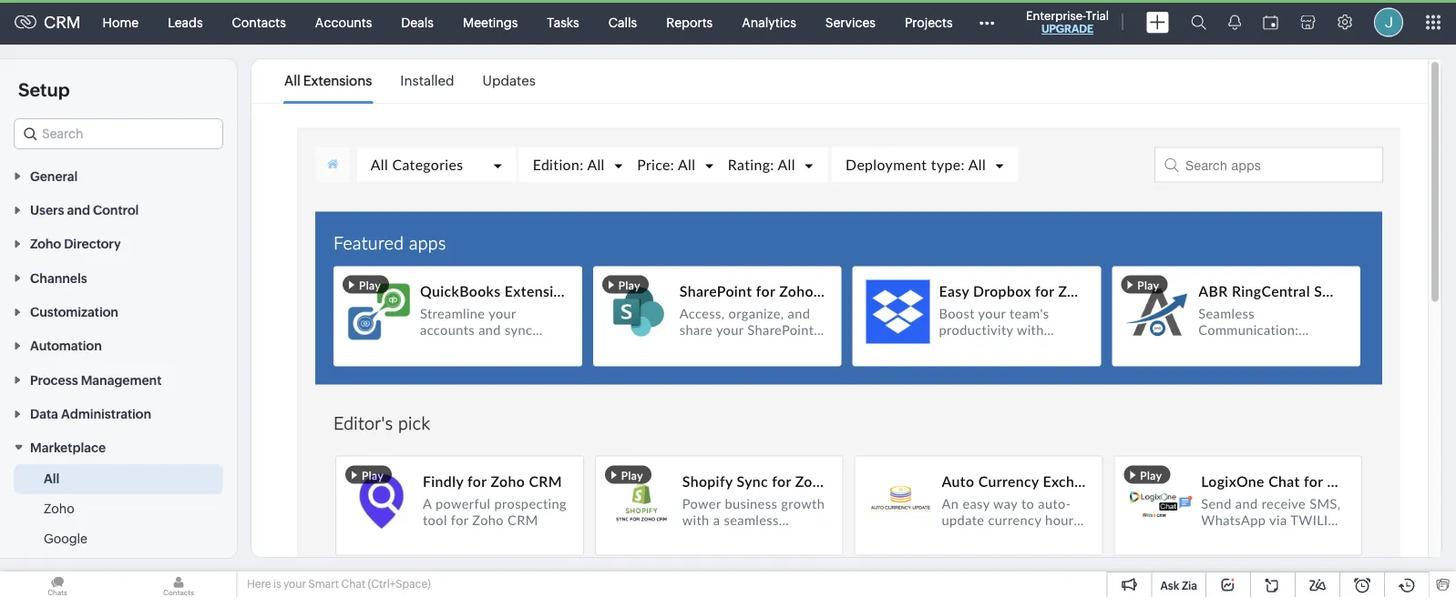 Task type: describe. For each thing, give the bounding box(es) containing it.
google
[[44, 532, 88, 547]]

crm
[[44, 13, 81, 32]]

calls
[[609, 15, 637, 30]]

all link
[[44, 470, 59, 489]]

profile image
[[1375, 8, 1404, 37]]

all extensions link
[[284, 60, 372, 102]]

home link
[[88, 0, 153, 44]]

zoho directory
[[30, 237, 121, 252]]

home
[[103, 15, 139, 30]]

meetings
[[463, 15, 518, 30]]

leads
[[168, 15, 203, 30]]

general button
[[0, 159, 237, 193]]

directory
[[64, 237, 121, 252]]

crm link
[[15, 13, 81, 32]]

process management
[[30, 373, 162, 388]]

setup
[[18, 79, 70, 100]]

contacts
[[232, 15, 286, 30]]

deals
[[401, 15, 434, 30]]

updates link
[[483, 60, 536, 102]]

tasks link
[[533, 0, 594, 44]]

enterprise-trial upgrade
[[1026, 9, 1109, 35]]

all for all
[[44, 472, 59, 487]]

marketplace button
[[0, 431, 237, 465]]

google link
[[44, 531, 88, 549]]

create menu element
[[1136, 0, 1180, 44]]

zoho for zoho directory
[[30, 237, 61, 252]]

(ctrl+space)
[[368, 579, 431, 591]]

here
[[247, 579, 271, 591]]

zoho directory button
[[0, 227, 237, 261]]

reports
[[667, 15, 713, 30]]

services link
[[811, 0, 891, 44]]

services
[[826, 15, 876, 30]]

ask
[[1161, 580, 1180, 592]]

customization
[[30, 305, 118, 320]]

process management button
[[0, 363, 237, 397]]

upgrade
[[1042, 23, 1094, 35]]

marketplace region
[[0, 465, 237, 585]]

accounts link
[[301, 0, 387, 44]]

general
[[30, 169, 78, 184]]

search element
[[1180, 0, 1218, 45]]

signals element
[[1218, 0, 1252, 45]]

process
[[30, 373, 78, 388]]

zoho link
[[44, 500, 74, 519]]

channels button
[[0, 261, 237, 295]]

all for all extensions
[[284, 73, 301, 89]]

users and control button
[[0, 193, 237, 227]]

automation button
[[0, 329, 237, 363]]

tasks
[[547, 15, 579, 30]]

analytics
[[742, 15, 796, 30]]

projects link
[[891, 0, 968, 44]]

analytics link
[[728, 0, 811, 44]]

enterprise-
[[1026, 9, 1086, 22]]

management
[[81, 373, 162, 388]]

projects
[[905, 15, 953, 30]]

leads link
[[153, 0, 217, 44]]

chat
[[341, 579, 366, 591]]

administration
[[61, 407, 151, 422]]



Task type: vqa. For each thing, say whether or not it's contained in the screenshot.
CONTACTS
yes



Task type: locate. For each thing, give the bounding box(es) containing it.
all extensions
[[284, 73, 372, 89]]

updates
[[483, 73, 536, 89]]

Search text field
[[15, 119, 222, 149]]

search image
[[1191, 15, 1207, 30]]

0 vertical spatial all
[[284, 73, 301, 89]]

all up zoho link
[[44, 472, 59, 487]]

automation
[[30, 339, 102, 354]]

control
[[93, 203, 139, 218]]

signals image
[[1229, 15, 1241, 30]]

data administration button
[[0, 397, 237, 431]]

users
[[30, 203, 64, 218]]

contacts image
[[121, 572, 236, 598]]

data administration
[[30, 407, 151, 422]]

0 horizontal spatial all
[[44, 472, 59, 487]]

customization button
[[0, 295, 237, 329]]

smart
[[308, 579, 339, 591]]

zoho inside marketplace region
[[44, 502, 74, 517]]

deals link
[[387, 0, 448, 44]]

ask zia
[[1161, 580, 1198, 592]]

installed
[[400, 73, 454, 89]]

all left extensions
[[284, 73, 301, 89]]

zia
[[1182, 580, 1198, 592]]

chats image
[[0, 572, 115, 598]]

0 vertical spatial zoho
[[30, 237, 61, 252]]

zoho
[[30, 237, 61, 252], [44, 502, 74, 517]]

extensions
[[303, 73, 372, 89]]

Other Modules field
[[968, 8, 1007, 37]]

zoho down users
[[30, 237, 61, 252]]

create menu image
[[1147, 11, 1169, 33]]

marketplace
[[30, 441, 106, 456]]

and
[[67, 203, 90, 218]]

trial
[[1086, 9, 1109, 22]]

accounts
[[315, 15, 372, 30]]

1 vertical spatial all
[[44, 472, 59, 487]]

contacts link
[[217, 0, 301, 44]]

zoho up google
[[44, 502, 74, 517]]

reports link
[[652, 0, 728, 44]]

1 horizontal spatial all
[[284, 73, 301, 89]]

all
[[284, 73, 301, 89], [44, 472, 59, 487]]

zoho inside dropdown button
[[30, 237, 61, 252]]

calendar image
[[1263, 15, 1279, 30]]

is
[[273, 579, 281, 591]]

data
[[30, 407, 58, 422]]

1 vertical spatial zoho
[[44, 502, 74, 517]]

installed link
[[400, 60, 454, 102]]

channels
[[30, 271, 87, 286]]

your
[[284, 579, 306, 591]]

here is your smart chat (ctrl+space)
[[247, 579, 431, 591]]

meetings link
[[448, 0, 533, 44]]

calls link
[[594, 0, 652, 44]]

all inside marketplace region
[[44, 472, 59, 487]]

all inside all extensions link
[[284, 73, 301, 89]]

zoho for zoho
[[44, 502, 74, 517]]

users and control
[[30, 203, 139, 218]]

None field
[[14, 118, 223, 149]]

profile element
[[1364, 0, 1415, 44]]



